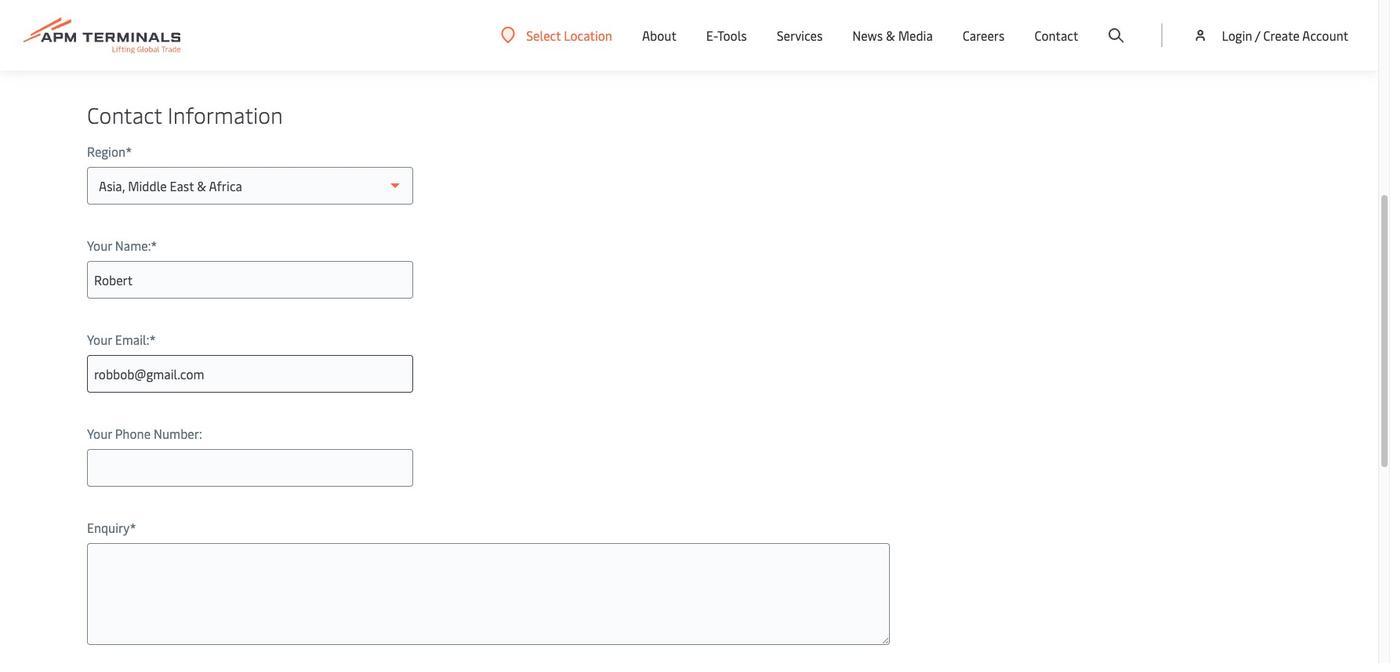 Task type: locate. For each thing, give the bounding box(es) containing it.
your left email:
[[87, 331, 112, 348]]

1 horizontal spatial to
[[292, 49, 304, 67]]

to left available
[[292, 49, 304, 67]]

region/time
[[480, 49, 546, 67]]

0 horizontal spatial to
[[160, 49, 172, 67]]

your
[[210, 49, 235, 67], [452, 49, 477, 67]]

3 your from the top
[[87, 425, 112, 442]]

1 your from the left
[[210, 49, 235, 67]]

to
[[160, 49, 172, 67], [292, 49, 304, 67]]

to
[[87, 49, 100, 67]]

your phone number:
[[87, 425, 202, 442]]

your
[[87, 237, 112, 254], [87, 331, 112, 348], [87, 425, 112, 442]]

Enquiry text field
[[87, 543, 890, 645]]

0 horizontal spatial contact
[[87, 100, 162, 129]]

services button
[[777, 0, 823, 71]]

your right in
[[452, 49, 477, 67]]

news
[[852, 27, 883, 44]]

create
[[1263, 27, 1300, 44]]

e-
[[706, 27, 717, 44]]

/
[[1255, 27, 1260, 44]]

1 vertical spatial contact
[[87, 100, 162, 129]]

contact up region
[[87, 100, 162, 129]]

available
[[307, 49, 357, 67]]

your for your name:
[[87, 237, 112, 254]]

phone
[[115, 425, 151, 442]]

your right direct
[[210, 49, 235, 67]]

email:
[[115, 331, 149, 348]]

about
[[642, 27, 676, 44]]

1 horizontal spatial contact
[[1034, 27, 1078, 44]]

1 your from the top
[[87, 237, 112, 254]]

contact
[[1034, 27, 1078, 44], [87, 100, 162, 129]]

your left name:
[[87, 237, 112, 254]]

your email:
[[87, 331, 149, 348]]

your name:
[[87, 237, 151, 254]]

region
[[87, 143, 126, 160]]

to right us
[[160, 49, 172, 67]]

1 vertical spatial your
[[87, 331, 112, 348]]

use
[[621, 49, 640, 67]]

0 vertical spatial contact
[[1034, 27, 1078, 44]]

media
[[898, 27, 933, 44]]

login / create account link
[[1193, 0, 1349, 71]]

enquiries
[[238, 49, 289, 67]]

in
[[439, 49, 449, 67]]

contact right careers popup button
[[1034, 27, 1078, 44]]

number:
[[154, 425, 202, 442]]

0 vertical spatial your
[[87, 237, 112, 254]]

2 your from the top
[[87, 331, 112, 348]]

below.
[[696, 49, 732, 67]]

careers button
[[963, 0, 1005, 71]]

enable
[[103, 49, 141, 67]]

contact information
[[87, 100, 283, 129]]

2 vertical spatial your
[[87, 425, 112, 442]]

your left phone in the left of the page
[[87, 425, 112, 442]]

0 horizontal spatial your
[[210, 49, 235, 67]]

1 horizontal spatial your
[[452, 49, 477, 67]]



Task type: vqa. For each thing, say whether or not it's contained in the screenshot.
"TERMINALS" at right
no



Task type: describe. For each thing, give the bounding box(es) containing it.
information
[[168, 100, 283, 129]]

e-tools
[[706, 27, 747, 44]]

the
[[643, 49, 662, 67]]

news & media button
[[852, 0, 933, 71]]

Your Email: email field
[[87, 355, 413, 393]]

2 your from the left
[[452, 49, 477, 67]]

&
[[886, 27, 895, 44]]

login / create account
[[1222, 27, 1349, 44]]

account
[[1302, 27, 1349, 44]]

press
[[360, 49, 389, 67]]

Your Phone Number: telephone field
[[87, 449, 413, 487]]

services
[[777, 27, 823, 44]]

your for your email:
[[87, 331, 112, 348]]

contact for contact information
[[87, 100, 162, 129]]

select location
[[526, 26, 612, 44]]

Your Name: text field
[[87, 261, 413, 299]]

news & media
[[852, 27, 933, 44]]

location
[[564, 26, 612, 44]]

login
[[1222, 27, 1252, 44]]

2 to from the left
[[292, 49, 304, 67]]

to enable us to direct your enquiries to available press officers in your region/time zone, please use the form below.
[[87, 49, 732, 67]]

about button
[[642, 0, 676, 71]]

officers
[[393, 49, 436, 67]]

select location button
[[501, 26, 612, 44]]

us
[[144, 49, 157, 67]]

zone,
[[549, 49, 578, 67]]

direct
[[175, 49, 207, 67]]

please
[[581, 49, 618, 67]]

contact button
[[1034, 0, 1078, 71]]

enquiry
[[87, 519, 130, 536]]

tools
[[717, 27, 747, 44]]

your for your phone number:
[[87, 425, 112, 442]]

1 to from the left
[[160, 49, 172, 67]]

select
[[526, 26, 561, 44]]

contact for contact
[[1034, 27, 1078, 44]]

e-tools button
[[706, 0, 747, 71]]

name:
[[115, 237, 151, 254]]

careers
[[963, 27, 1005, 44]]

form
[[665, 49, 693, 67]]



